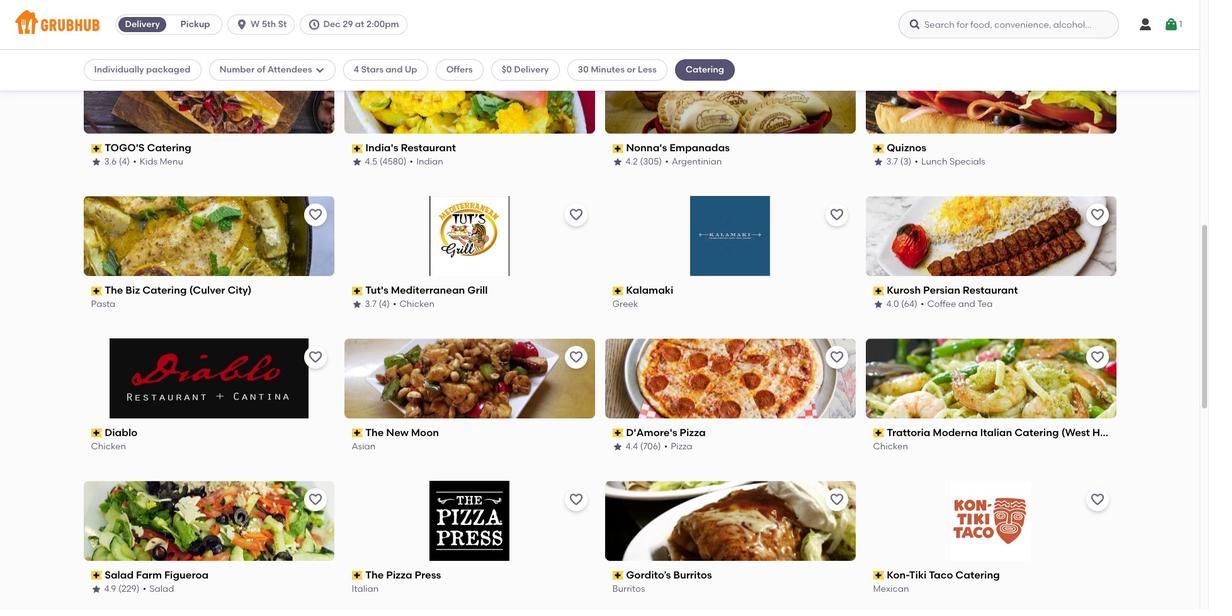 Task type: locate. For each thing, give the bounding box(es) containing it.
30
[[578, 64, 589, 75]]

(culver
[[189, 284, 225, 296]]

minutes
[[591, 64, 625, 75]]

0 vertical spatial mexican
[[155, 14, 191, 25]]

0 horizontal spatial salad
[[105, 569, 134, 581]]

1 horizontal spatial chicken
[[400, 299, 435, 309]]

subscription pass image inside the pizza press link
[[352, 571, 363, 580]]

subscription pass image inside gordito's burritos link
[[613, 571, 624, 580]]

• left kids
[[133, 156, 137, 167]]

0 vertical spatial restaurant
[[401, 142, 456, 154]]

• lunch specials
[[915, 156, 986, 167]]

save this restaurant button for diablo
[[304, 346, 327, 369]]

save this restaurant image for restaurant
[[1091, 207, 1106, 223]]

1 vertical spatial delivery
[[514, 64, 549, 75]]

0 horizontal spatial italian
[[352, 583, 379, 594]]

subscription pass image inside diablo link
[[91, 429, 102, 438]]

lunch
[[922, 156, 948, 167]]

4.5 down the india's
[[365, 156, 378, 167]]

delivery right $0
[[514, 64, 549, 75]]

chicken down tut's mediterranean grill
[[400, 299, 435, 309]]

restaurant inside "link"
[[963, 284, 1019, 296]]

subscription pass image for kurosh persian restaurant
[[874, 286, 885, 295]]

• indian
[[410, 156, 444, 167]]

star icon image left 4.5 (4580)
[[352, 157, 362, 167]]

4.4 (706)
[[626, 441, 662, 452]]

1 vertical spatial 3.7
[[365, 299, 377, 309]]

subscription pass image for salad farm figueroa
[[91, 571, 102, 580]]

svg image
[[1165, 17, 1180, 32], [909, 18, 922, 31]]

catering right taco
[[956, 569, 1001, 581]]

the pizza press
[[366, 569, 441, 581]]

• for india's restaurant
[[410, 156, 413, 167]]

of
[[422, 63, 429, 72], [257, 64, 266, 75]]

india's restaurant link
[[352, 141, 588, 156]]

subscription pass image for d'amore's pizza
[[613, 429, 624, 438]]

save this restaurant button for kalamaki
[[826, 204, 849, 226]]

quiznos logo image
[[866, 54, 1117, 134]]

subscription pass image inside d'amore's pizza link
[[613, 429, 624, 438]]

• right (1045)
[[408, 14, 412, 25]]

3.7 (4)
[[365, 299, 390, 309]]

0 horizontal spatial chicken
[[91, 441, 126, 452]]

• for togo's catering
[[133, 156, 137, 167]]

• right (305)
[[666, 156, 669, 167]]

the inside "the new moon" link
[[366, 427, 384, 439]]

29
[[343, 19, 353, 30]]

1 horizontal spatial svg image
[[1165, 17, 1180, 32]]

(4) for togo's
[[119, 156, 130, 167]]

subscription pass image for india's restaurant
[[352, 144, 363, 153]]

the biz catering (culver city) link
[[91, 284, 327, 298]]

1 horizontal spatial italian
[[981, 427, 1013, 439]]

subscription pass image left quiznos
[[874, 144, 885, 153]]

tea
[[978, 299, 993, 309]]

• down farm
[[143, 583, 146, 594]]

(1045)
[[380, 14, 405, 25]]

the up pasta
[[105, 284, 123, 296]]

(4) for tut's
[[379, 299, 390, 309]]

restaurant up indian
[[401, 142, 456, 154]]

subscription pass image for quiznos
[[874, 144, 885, 153]]

1 horizontal spatial 4.9
[[887, 14, 899, 25]]

save this restaurant button for the biz catering (culver city)
[[304, 204, 327, 226]]

delivery button
[[116, 14, 169, 35]]

subscription pass image inside "quiznos" link
[[874, 144, 885, 153]]

kalamaki link
[[613, 284, 849, 298]]

0 horizontal spatial 4.4
[[104, 14, 117, 25]]

0 horizontal spatial of
[[257, 64, 266, 75]]

4.9 left (505)
[[887, 14, 899, 25]]

0 horizontal spatial 3.7
[[365, 299, 377, 309]]

burritos inside gordito's burritos link
[[674, 569, 713, 581]]

• argentinian
[[666, 156, 722, 167]]

(305)
[[640, 156, 662, 167]]

dec 29 at 2:00pm button
[[300, 14, 413, 35]]

tut's mediterranean grill logo image
[[430, 196, 510, 276]]

1 vertical spatial and
[[959, 299, 976, 309]]

kon-tiki taco catering
[[887, 569, 1001, 581]]

italian down the pizza press
[[352, 583, 379, 594]]

0 vertical spatial 4.9
[[887, 14, 899, 25]]

up
[[405, 64, 418, 75]]

pizza for d'amore's pizza
[[680, 427, 706, 439]]

pizza left press
[[387, 569, 413, 581]]

1 button
[[1165, 13, 1183, 36]]

1 horizontal spatial mexican
[[874, 583, 910, 594]]

biz
[[126, 284, 140, 296]]

0 vertical spatial 3.7
[[887, 156, 899, 167]]

greek
[[613, 299, 639, 309]]

4.9 left '(229)'
[[104, 583, 116, 594]]

burritos right the gordito's
[[674, 569, 713, 581]]

chicken
[[400, 299, 435, 309], [91, 441, 126, 452], [874, 441, 909, 452]]

pickup button
[[169, 14, 222, 35]]

pizza for the pizza press
[[387, 569, 413, 581]]

subscription pass image
[[91, 2, 102, 11], [613, 144, 624, 153], [91, 286, 102, 295], [352, 286, 363, 295], [613, 286, 624, 295], [613, 429, 624, 438], [874, 429, 885, 438], [91, 571, 102, 580], [352, 571, 363, 580], [874, 571, 885, 580]]

tut's mediterranean grill link
[[352, 284, 588, 298]]

subscription pass image inside "the new moon" link
[[352, 429, 363, 438]]

subscription pass image for the new moon
[[352, 429, 363, 438]]

delivery
[[125, 19, 160, 30], [514, 64, 549, 75]]

0 horizontal spatial svg image
[[909, 18, 922, 31]]

subscription pass image inside the kon-tiki taco catering link
[[874, 571, 885, 580]]

0 vertical spatial delivery
[[125, 19, 160, 30]]

subscription pass image for diablo
[[91, 429, 102, 438]]

diablo
[[105, 427, 138, 439]]

subscription pass image for tut's mediterranean grill
[[352, 286, 363, 295]]

kurosh persian restaurant logo image
[[866, 196, 1117, 276]]

subscription pass image for kalamaki
[[613, 286, 624, 295]]

the pizza press logo image
[[430, 481, 510, 561]]

0 vertical spatial burritos
[[674, 569, 713, 581]]

0 vertical spatial the
[[105, 284, 123, 296]]

subscription pass image left kurosh
[[874, 286, 885, 295]]

chicken for diablo
[[91, 441, 126, 452]]

restaurant
[[401, 142, 456, 154], [963, 284, 1019, 296]]

4.2
[[626, 156, 638, 167]]

individually packaged
[[94, 64, 191, 75]]

delivery inside button
[[125, 19, 160, 30]]

city)
[[228, 284, 252, 296]]

1 horizontal spatial 3.7
[[887, 156, 899, 167]]

4.5 right at
[[365, 14, 378, 25]]

quiznos
[[887, 142, 927, 154]]

svg image left dec
[[308, 18, 321, 31]]

the up the asian
[[366, 427, 384, 439]]

of right number
[[257, 64, 266, 75]]

1 vertical spatial (4)
[[379, 299, 390, 309]]

subscription pass image for nonna's empanadas
[[613, 144, 624, 153]]

mexican right (2333)
[[155, 14, 191, 25]]

the left press
[[366, 569, 384, 581]]

svg image right attendees
[[315, 65, 325, 75]]

save this restaurant image
[[308, 65, 323, 80], [569, 65, 584, 80], [569, 207, 584, 223], [830, 207, 845, 223], [569, 350, 584, 365], [830, 350, 845, 365], [1091, 350, 1106, 365], [308, 492, 323, 507], [569, 492, 584, 507], [830, 492, 845, 507], [1091, 492, 1106, 507]]

d'amore's pizza logo image
[[605, 338, 856, 419]]

star icon image
[[91, 15, 101, 25], [352, 15, 362, 25], [91, 157, 101, 167], [352, 157, 362, 167], [613, 157, 623, 167], [874, 157, 884, 167], [352, 299, 362, 309], [874, 299, 884, 309], [613, 442, 623, 452], [91, 584, 101, 594]]

coffee
[[928, 299, 957, 309]]

diablo logo image
[[109, 338, 308, 419]]

save this restaurant button for tut's mediterranean grill
[[565, 204, 588, 226]]

mexican
[[155, 14, 191, 25], [874, 583, 910, 594]]

salad
[[105, 569, 134, 581], [149, 583, 174, 594]]

2 vertical spatial the
[[366, 569, 384, 581]]

nonna's empanadas link
[[613, 141, 849, 156]]

• down d'amore's pizza
[[665, 441, 668, 452]]

svg image left w
[[236, 18, 248, 31]]

save this restaurant image for gordito's burritos
[[830, 492, 845, 507]]

4.9 (505) • salads
[[887, 14, 962, 25]]

burritos down the gordito's
[[613, 583, 646, 594]]

1 vertical spatial restaurant
[[963, 284, 1019, 296]]

0 horizontal spatial delivery
[[125, 19, 160, 30]]

st
[[278, 19, 287, 30]]

0 horizontal spatial (4)
[[119, 156, 130, 167]]

1 vertical spatial salad
[[149, 583, 174, 594]]

4.4 for 4.4 (2333)
[[104, 14, 117, 25]]

subscription pass image inside the india's restaurant link
[[352, 144, 363, 153]]

catering inside togo's catering link
[[147, 142, 192, 154]]

offers
[[447, 64, 473, 75]]

pasta
[[91, 299, 116, 309]]

subscription pass image inside kurosh persian restaurant "link"
[[874, 286, 885, 295]]

salad up the 4.9 (229)
[[105, 569, 134, 581]]

kon-tiki taco catering logo image
[[952, 481, 1032, 561]]

0 vertical spatial and
[[386, 64, 403, 75]]

pizza down d'amore's pizza
[[671, 441, 693, 452]]

subscription pass image for the pizza press
[[352, 571, 363, 580]]

salad farm figueroa link
[[91, 568, 327, 583]]

subscription pass image for kon-tiki taco catering
[[874, 571, 885, 580]]

d'amore's
[[627, 427, 678, 439]]

mexican down kon-
[[874, 583, 910, 594]]

1 horizontal spatial burritos
[[674, 569, 713, 581]]

attendees
[[268, 64, 312, 75]]

$5 off your order of $45+
[[360, 63, 449, 72]]

individually
[[94, 64, 144, 75]]

4.9
[[887, 14, 899, 25], [104, 583, 116, 594]]

2 4.5 from the top
[[365, 156, 378, 167]]

kalamaki logo image
[[691, 196, 771, 276]]

• for salad farm figueroa
[[143, 583, 146, 594]]

0 vertical spatial (4)
[[119, 156, 130, 167]]

• right 3.7 (4)
[[393, 299, 397, 309]]

star icon image left 4.0
[[874, 299, 884, 309]]

subscription pass image inside "the biz catering (culver city)" link
[[91, 286, 102, 295]]

persian
[[924, 284, 961, 296]]

3.7 for tut's mediterranean grill
[[365, 299, 377, 309]]

india's
[[366, 142, 399, 154]]

•
[[148, 14, 152, 25], [408, 14, 412, 25], [926, 14, 930, 25], [133, 156, 137, 167], [410, 156, 413, 167], [666, 156, 669, 167], [915, 156, 919, 167], [393, 299, 397, 309], [921, 299, 925, 309], [665, 441, 668, 452], [143, 583, 146, 594]]

• down india's restaurant
[[410, 156, 413, 167]]

30 minutes or less
[[578, 64, 657, 75]]

2 horizontal spatial chicken
[[874, 441, 909, 452]]

0 horizontal spatial burritos
[[613, 583, 646, 594]]

0 vertical spatial 4.4
[[104, 14, 117, 25]]

subscription pass image inside kalamaki 'link'
[[613, 286, 624, 295]]

(4) down togo's
[[119, 156, 130, 167]]

0 vertical spatial italian
[[981, 427, 1013, 439]]

subscription pass image up the asian
[[352, 429, 363, 438]]

3.7 down tut's
[[365, 299, 377, 309]]

the for the pizza press
[[366, 569, 384, 581]]

• right the (3) at the right of page
[[915, 156, 919, 167]]

4 stars and up
[[354, 64, 418, 75]]

0 vertical spatial pizza
[[680, 427, 706, 439]]

1 horizontal spatial 4.4
[[626, 441, 638, 452]]

star icon image for salad
[[91, 584, 101, 594]]

india's restaurant
[[366, 142, 456, 154]]

1 vertical spatial mexican
[[874, 583, 910, 594]]

1 horizontal spatial and
[[959, 299, 976, 309]]

salads
[[933, 14, 962, 25]]

1 vertical spatial 4.4
[[626, 441, 638, 452]]

catering left (west
[[1015, 427, 1060, 439]]

3.7 left the (3) at the right of page
[[887, 156, 899, 167]]

chicken down diablo
[[91, 441, 126, 452]]

0 horizontal spatial and
[[386, 64, 403, 75]]

delivery up individually packaged
[[125, 19, 160, 30]]

• right (64)
[[921, 299, 925, 309]]

star icon image left 3.6
[[91, 157, 101, 167]]

salad farm figueroa logo image
[[84, 481, 334, 561]]

the for the biz catering (culver city)
[[105, 284, 123, 296]]

save this restaurant button for togo's catering
[[304, 61, 327, 84]]

subscription pass image inside togo's catering link
[[91, 144, 102, 153]]

star icon image left 4.4 (706)
[[613, 442, 623, 452]]

chicken down trattoria
[[874, 441, 909, 452]]

kids
[[140, 156, 158, 167]]

catering right biz
[[143, 284, 187, 296]]

(4)
[[119, 156, 130, 167], [379, 299, 390, 309]]

and left up
[[386, 64, 403, 75]]

1 4.5 from the top
[[365, 14, 378, 25]]

svg image inside dec 29 at 2:00pm button
[[308, 18, 321, 31]]

subscription pass image
[[91, 144, 102, 153], [352, 144, 363, 153], [874, 144, 885, 153], [874, 286, 885, 295], [91, 429, 102, 438], [352, 429, 363, 438], [613, 571, 624, 580]]

subscription pass image left the gordito's
[[613, 571, 624, 580]]

1 vertical spatial 4.5
[[365, 156, 378, 167]]

save this restaurant image for the pizza press
[[569, 492, 584, 507]]

save this restaurant image
[[308, 207, 323, 223], [1091, 207, 1106, 223], [308, 350, 323, 365]]

• salad
[[143, 583, 174, 594]]

pizza
[[680, 427, 706, 439], [671, 441, 693, 452], [387, 569, 413, 581]]

dec 29 at 2:00pm
[[324, 19, 399, 30]]

3.7 (3)
[[887, 156, 912, 167]]

diablo link
[[91, 426, 327, 440]]

star icon image left 4.2
[[613, 157, 623, 167]]

salad farm figueroa
[[105, 569, 209, 581]]

subscription pass image inside salad farm figueroa link
[[91, 571, 102, 580]]

salad down salad farm figueroa
[[149, 583, 174, 594]]

subscription pass image inside nonna's empanadas link
[[613, 144, 624, 153]]

stars
[[361, 64, 384, 75]]

subscription pass image left togo's
[[91, 144, 102, 153]]

main navigation navigation
[[0, 0, 1201, 50]]

save this restaurant button for trattoria moderna italian catering (west hollywood)
[[1087, 346, 1109, 369]]

star icon image left 3.7 (4)
[[352, 299, 362, 309]]

the inside the pizza press link
[[366, 569, 384, 581]]

star icon image left the 4.9 (229)
[[91, 584, 101, 594]]

the inside "the biz catering (culver city)" link
[[105, 284, 123, 296]]

and left tea
[[959, 299, 976, 309]]

0 horizontal spatial 4.9
[[104, 583, 116, 594]]

1 horizontal spatial restaurant
[[963, 284, 1019, 296]]

1 vertical spatial the
[[366, 427, 384, 439]]

4.4 left (706)
[[626, 441, 638, 452]]

pizza up "• pizza"
[[680, 427, 706, 439]]

• for quiznos
[[915, 156, 919, 167]]

(4) down tut's
[[379, 299, 390, 309]]

1 horizontal spatial (4)
[[379, 299, 390, 309]]

1 horizontal spatial salad
[[149, 583, 174, 594]]

svg image
[[1139, 17, 1154, 32], [236, 18, 248, 31], [308, 18, 321, 31], [315, 65, 325, 75]]

4.4 left (2333)
[[104, 14, 117, 25]]

save this restaurant button for kurosh persian restaurant
[[1087, 204, 1109, 226]]

save this restaurant button for kon-tiki taco catering
[[1087, 488, 1109, 511]]

gordito's burritos link
[[613, 568, 849, 583]]

star icon image left the "4.4 (2333)"
[[91, 15, 101, 25]]

• right (505)
[[926, 14, 930, 25]]

of right up
[[422, 63, 429, 72]]

0 horizontal spatial mexican
[[155, 14, 191, 25]]

trattoria
[[887, 427, 931, 439]]

catering up menu
[[147, 142, 192, 154]]

save this restaurant image for d'amore's pizza
[[830, 350, 845, 365]]

1 vertical spatial 4.9
[[104, 583, 116, 594]]

4.5 for 4.5 (1045)
[[365, 14, 378, 25]]

subscription pass image inside trattoria moderna italian catering (west hollywood) link
[[874, 429, 885, 438]]

save this restaurant button
[[304, 61, 327, 84], [565, 61, 588, 84], [304, 204, 327, 226], [565, 204, 588, 226], [826, 204, 849, 226], [1087, 204, 1109, 226], [304, 346, 327, 369], [565, 346, 588, 369], [826, 346, 849, 369], [1087, 346, 1109, 369], [304, 488, 327, 511], [565, 488, 588, 511], [826, 488, 849, 511], [1087, 488, 1109, 511]]

0 vertical spatial 4.5
[[365, 14, 378, 25]]

subscription pass image inside tut's mediterranean grill link
[[352, 286, 363, 295]]

2 vertical spatial pizza
[[387, 569, 413, 581]]

star icon image for togo's
[[91, 157, 101, 167]]

menu
[[160, 156, 183, 167]]

subscription pass image left the india's
[[352, 144, 363, 153]]

your
[[382, 63, 398, 72]]

subscription pass image left diablo
[[91, 429, 102, 438]]

0 vertical spatial salad
[[105, 569, 134, 581]]

save this restaurant image for togo's catering
[[308, 65, 323, 80]]

star icon image for kurosh
[[874, 299, 884, 309]]

restaurant up tea
[[963, 284, 1019, 296]]

$45+
[[431, 63, 449, 72]]

italian right moderna
[[981, 427, 1013, 439]]



Task type: vqa. For each thing, say whether or not it's contained in the screenshot.
RESPONSE corresponding to Sunny,
no



Task type: describe. For each thing, give the bounding box(es) containing it.
1 horizontal spatial of
[[422, 63, 429, 72]]

tut's
[[366, 284, 389, 296]]

4.5 (1045)
[[365, 14, 405, 25]]

empanadas
[[670, 142, 730, 154]]

(64)
[[902, 299, 918, 309]]

star icon image for d'amore's
[[613, 442, 623, 452]]

trattoria moderna italian catering (west hollywood) logo image
[[866, 338, 1117, 419]]

star icon image for nonna's
[[613, 157, 623, 167]]

and for up
[[386, 64, 403, 75]]

pickup
[[181, 19, 210, 30]]

packaged
[[146, 64, 191, 75]]

• for kurosh persian restaurant
[[921, 299, 925, 309]]

chicken for trattoria moderna italian catering (west hollywood)
[[874, 441, 909, 452]]

save this restaurant button for the new moon
[[565, 346, 588, 369]]

(west
[[1062, 427, 1091, 439]]

save this restaurant button for d'amore's pizza
[[826, 346, 849, 369]]

moderna
[[934, 427, 978, 439]]

4.5 for 4.5 (4580)
[[365, 156, 378, 167]]

3.7 for quiznos
[[887, 156, 899, 167]]

figueroa
[[164, 569, 209, 581]]

star icon image for india's
[[352, 157, 362, 167]]

w 5th st
[[251, 19, 287, 30]]

tiki
[[910, 569, 927, 581]]

catering inside the kon-tiki taco catering link
[[956, 569, 1001, 581]]

kurosh persian restaurant link
[[874, 284, 1109, 298]]

kalamaki
[[627, 284, 674, 296]]

• pizza
[[665, 441, 693, 452]]

• for d'amore's pizza
[[665, 441, 668, 452]]

subscription pass image for the biz catering (culver city)
[[91, 286, 102, 295]]

save this restaurant image for catering
[[308, 207, 323, 223]]

$0
[[502, 64, 512, 75]]

4.4 for 4.4 (706)
[[626, 441, 638, 452]]

4.9 for 4.9 (505) • salads
[[887, 14, 899, 25]]

• for tut's mediterranean grill
[[393, 299, 397, 309]]

4.9 for 4.9 (229)
[[104, 583, 116, 594]]

hollywood)
[[1093, 427, 1150, 439]]

kurosh
[[887, 284, 921, 296]]

5th
[[262, 19, 276, 30]]

subscription pass image for togo's catering
[[91, 144, 102, 153]]

press
[[415, 569, 441, 581]]

nonna's empanadas
[[627, 142, 730, 154]]

svg image left 1 button
[[1139, 17, 1154, 32]]

1 vertical spatial pizza
[[671, 441, 693, 452]]

d'amore's pizza link
[[613, 426, 849, 440]]

$0 delivery
[[502, 64, 549, 75]]

gordito's burritos
[[627, 569, 713, 581]]

subscription pass image for gordito's burritos
[[613, 571, 624, 580]]

kurosh persian restaurant
[[887, 284, 1019, 296]]

save this restaurant image for trattoria moderna italian catering (west hollywood)
[[1091, 350, 1106, 365]]

gordito's burritos logo image
[[605, 481, 856, 561]]

star icon image for tut's
[[352, 299, 362, 309]]

off
[[370, 63, 380, 72]]

the pizza press link
[[352, 568, 588, 583]]

Search for food, convenience, alcohol... search field
[[899, 11, 1120, 38]]

3.6 (4)
[[104, 156, 130, 167]]

4.0
[[887, 299, 900, 309]]

save this restaurant button for gordito's burritos
[[826, 488, 849, 511]]

star icon image right dec
[[352, 15, 362, 25]]

the new moon
[[366, 427, 439, 439]]

togo's catering logo image
[[84, 54, 334, 134]]

star icon image left 3.7 (3)
[[874, 157, 884, 167]]

4.0 (64)
[[887, 299, 918, 309]]

1 vertical spatial italian
[[352, 583, 379, 594]]

trattoria moderna italian catering (west hollywood) link
[[874, 426, 1150, 440]]

catering inside "the biz catering (culver city)" link
[[143, 284, 187, 296]]

the biz catering (culver city) logo image
[[84, 196, 334, 276]]

subscription pass image for trattoria moderna italian catering (west hollywood)
[[874, 429, 885, 438]]

the biz catering (culver city)
[[105, 284, 252, 296]]

save this restaurant image for kon-tiki taco catering
[[1091, 492, 1106, 507]]

w 5th st button
[[228, 14, 300, 35]]

save this restaurant image for the new moon
[[569, 350, 584, 365]]

• for nonna's empanadas
[[666, 156, 669, 167]]

quiznos link
[[874, 141, 1109, 156]]

svg image inside 1 button
[[1165, 17, 1180, 32]]

grill
[[468, 284, 488, 296]]

• chicken
[[393, 299, 435, 309]]

0 horizontal spatial restaurant
[[401, 142, 456, 154]]

catering inside trattoria moderna italian catering (west hollywood) link
[[1015, 427, 1060, 439]]

catering right 'less'
[[686, 64, 725, 75]]

• right (2333)
[[148, 14, 152, 25]]

save this restaurant image for kalamaki
[[830, 207, 845, 223]]

less
[[638, 64, 657, 75]]

nonna's empanadas logo image
[[605, 54, 856, 134]]

order
[[400, 63, 420, 72]]

2:00pm
[[367, 19, 399, 30]]

3.6
[[104, 156, 117, 167]]

• mexican
[[148, 14, 191, 25]]

number of attendees
[[220, 64, 312, 75]]

at
[[355, 19, 365, 30]]

india's restaurant logo image
[[344, 54, 595, 134]]

save this restaurant image for tut's mediterranean grill
[[569, 207, 584, 223]]

taco
[[929, 569, 954, 581]]

• kids menu
[[133, 156, 183, 167]]

number
[[220, 64, 255, 75]]

4.2 (305)
[[626, 156, 662, 167]]

specials
[[950, 156, 986, 167]]

and for tea
[[959, 299, 976, 309]]

togo's catering
[[105, 142, 192, 154]]

argentinian
[[672, 156, 722, 167]]

(505)
[[901, 14, 923, 25]]

save this restaurant image for salad farm figueroa
[[308, 492, 323, 507]]

(4580)
[[380, 156, 407, 167]]

mediterranean
[[391, 284, 465, 296]]

1 vertical spatial burritos
[[613, 583, 646, 594]]

gordito's
[[627, 569, 671, 581]]

(706)
[[641, 441, 662, 452]]

togo's catering link
[[91, 141, 327, 156]]

4.5 (4580)
[[365, 156, 407, 167]]

• coffee and tea
[[921, 299, 993, 309]]

svg image inside w 5th st button
[[236, 18, 248, 31]]

the new moon logo image
[[344, 338, 595, 419]]

1 horizontal spatial delivery
[[514, 64, 549, 75]]

save this restaurant button for salad farm figueroa
[[304, 488, 327, 511]]

save this restaurant button for the pizza press
[[565, 488, 588, 511]]

4.4 (2333)
[[104, 14, 145, 25]]

farm
[[136, 569, 162, 581]]

$5
[[360, 63, 368, 72]]

dec
[[324, 19, 341, 30]]

4.9 (229)
[[104, 583, 140, 594]]

(229)
[[118, 583, 140, 594]]

asian
[[352, 441, 376, 452]]

the for the new moon
[[366, 427, 384, 439]]



